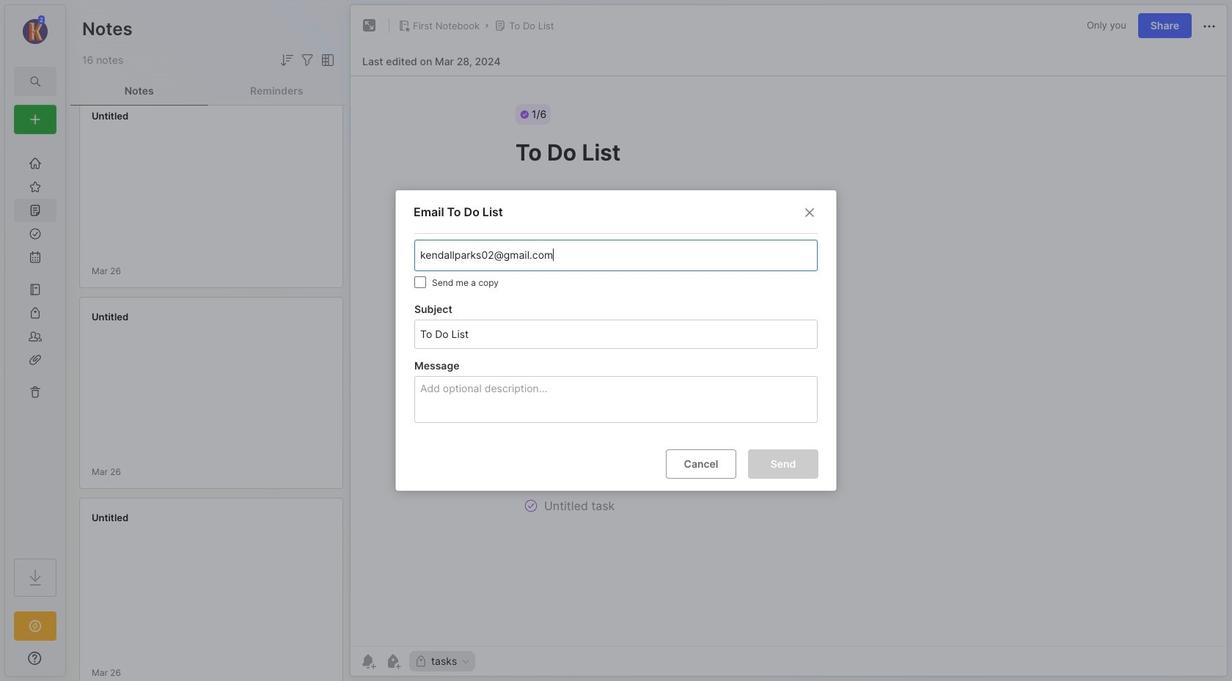 Task type: locate. For each thing, give the bounding box(es) containing it.
Add tag field
[[419, 248, 749, 264]]

None checkbox
[[415, 277, 426, 288]]

edit search image
[[26, 73, 44, 90]]

home image
[[28, 156, 43, 171]]

tree
[[5, 143, 65, 546]]

Add optional description... text field
[[419, 380, 818, 423]]

tree inside the main element
[[5, 143, 65, 546]]

close image
[[801, 204, 819, 222]]

tab list
[[70, 76, 346, 106]]

main element
[[0, 0, 70, 682]]



Task type: vqa. For each thing, say whether or not it's contained in the screenshot.
Add your first shortcut
no



Task type: describe. For each thing, give the bounding box(es) containing it.
add tag image
[[385, 653, 402, 671]]

Add subject... text field
[[419, 321, 812, 348]]

upgrade image
[[26, 618, 44, 636]]

Note Editor text field
[[351, 76, 1228, 647]]

note window element
[[350, 4, 1229, 677]]

expand note image
[[361, 17, 379, 34]]

add a reminder image
[[360, 653, 377, 671]]



